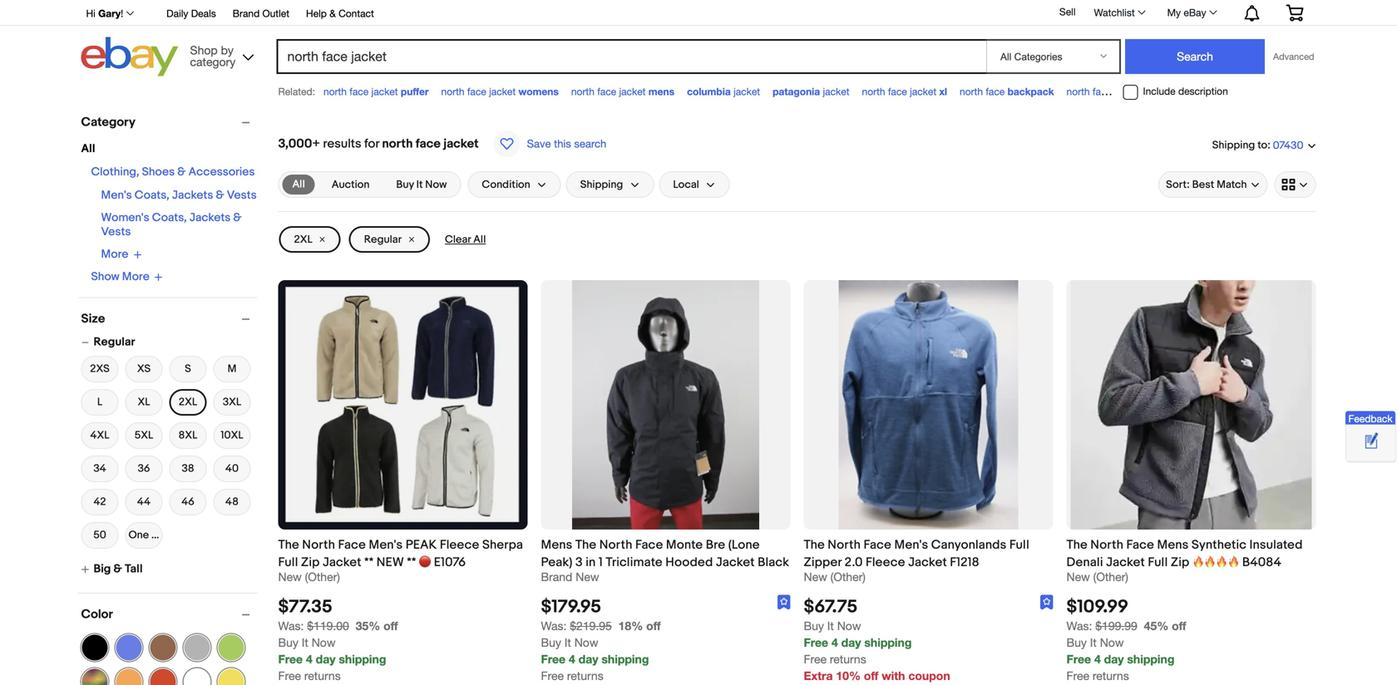 Task type: describe. For each thing, give the bounding box(es) containing it.
new inside the north face men's canyonlands full zipper 2.0 fleece jacket   f1218 new (other)
[[804, 570, 828, 584]]

jacket inside the north face men's canyonlands full zipper 2.0 fleece jacket   f1218 new (other)
[[909, 555, 947, 570]]

34 link
[[81, 454, 119, 484]]

mens the north face monte bre (lone peak) 3 in 1 triclimate hooded jacket black brand new
[[541, 538, 790, 584]]

the north face men's canyonlands full zipper 2.0 fleece jacket   f1218 heading
[[804, 538, 1030, 570]]

jacket left "puffer"
[[371, 86, 398, 97]]

0 horizontal spatial all
[[81, 142, 95, 156]]

by
[[221, 43, 234, 57]]

now inside the buy it now free 4 day shipping free returns extra 10% off with coupon
[[838, 620, 861, 633]]

north for $109.99
[[1091, 538, 1124, 553]]

north inside mens the north face monte bre (lone peak) 3 in 1 triclimate hooded jacket black brand new
[[600, 538, 633, 553]]

save this search
[[527, 137, 607, 150]]

1 horizontal spatial vests
[[227, 188, 257, 203]]

in
[[586, 555, 596, 570]]

xl link
[[125, 388, 163, 418]]

& inside account "navigation"
[[330, 7, 336, 19]]

for
[[364, 136, 379, 151]]

more button
[[101, 248, 142, 262]]

brand outlet
[[233, 7, 290, 19]]

men's for $77.35
[[369, 538, 403, 553]]

5xl
[[135, 429, 153, 442]]

jacket right description
[[1229, 86, 1255, 97]]

returns inside $109.99 was: $199.99 45% off buy it now free 4 day shipping free returns
[[1093, 669, 1130, 683]]

gary
[[98, 7, 121, 19]]

day inside $109.99 was: $199.99 45% off buy it now free 4 day shipping free returns
[[1105, 653, 1124, 667]]

the north face mens synthetic insulated denali jacket full zip 🔥🔥🔥🔥 b4084 link
[[1067, 537, 1317, 570]]

watchlist
[[1094, 7, 1135, 18]]

hooded
[[666, 555, 713, 570]]

48 link
[[213, 488, 251, 517]]

hi
[[86, 7, 96, 19]]

big
[[94, 562, 111, 577]]

big & tall
[[94, 562, 143, 577]]

patagonia jacket
[[773, 86, 850, 97]]

$67.75
[[804, 597, 858, 618]]

men's coats, jackets & vests link
[[101, 188, 257, 203]]

men's coats, jackets & vests women's coats, jackets & vests
[[101, 188, 257, 239]]

18%
[[619, 620, 643, 633]]

main content containing $77.35
[[272, 106, 1323, 686]]

none submit inside shop by category banner
[[1126, 39, 1265, 74]]

sell
[[1060, 6, 1076, 18]]

3xl link
[[213, 388, 251, 418]]

44 link
[[125, 488, 163, 517]]

north face jacket womens
[[441, 86, 559, 97]]

now inside was: $219.95 18% off buy it now free 4 day shipping free returns
[[575, 636, 599, 650]]

42 link
[[81, 488, 119, 517]]

1 ** from the left
[[365, 555, 374, 570]]

was: $219.95 18% off buy it now free 4 day shipping free returns
[[541, 620, 661, 683]]

l
[[97, 396, 102, 409]]

face for north face
[[1186, 86, 1205, 97]]

5xl link
[[125, 421, 163, 451]]

shop
[[190, 43, 218, 57]]

46 link
[[169, 488, 207, 517]]

1 vertical spatial vests
[[101, 225, 131, 239]]

off inside was: $219.95 18% off buy it now free 4 day shipping free returns
[[647, 620, 661, 633]]

shop by category button
[[183, 37, 257, 73]]

returns inside $77.35 was: $119.00 35% off buy it now free 4 day shipping free returns
[[304, 669, 341, 683]]

face for north face hoodie
[[1093, 86, 1112, 97]]

insulated
[[1250, 538, 1303, 553]]

0 vertical spatial size
[[81, 312, 105, 327]]

face for north face jacket puffer
[[350, 86, 369, 97]]

sort: best match
[[1167, 178, 1248, 191]]

extra
[[804, 669, 833, 683]]

shipping button
[[566, 171, 654, 198]]

2 ** from the left
[[407, 555, 416, 570]]

day inside was: $219.95 18% off buy it now free 4 day shipping free returns
[[579, 653, 599, 667]]

the for $109.99
[[1067, 538, 1088, 553]]

f1218
[[950, 555, 980, 570]]

it inside was: $219.95 18% off buy it now free 4 day shipping free returns
[[565, 636, 571, 650]]

m
[[228, 363, 237, 376]]

clothing, shoes & accessories
[[91, 165, 255, 179]]

4 inside the buy it now free 4 day shipping free returns extra 10% off with coupon
[[832, 636, 838, 650]]

save
[[527, 137, 551, 150]]

women's
[[101, 211, 149, 225]]

mens the north face monte bre (lone peak) 3 in 1 triclimate hooded jacket black heading
[[541, 538, 790, 570]]

returns inside the buy it now free 4 day shipping free returns extra 10% off with coupon
[[830, 653, 867, 667]]

outlet
[[262, 7, 290, 19]]

full inside the north face men's canyonlands full zipper 2.0 fleece jacket   f1218 new (other)
[[1010, 538, 1030, 553]]

it inside $77.35 was: $119.00 35% off buy it now free 4 day shipping free returns
[[302, 636, 308, 650]]

advanced link
[[1265, 40, 1315, 73]]

womens
[[519, 86, 559, 97]]

$219.95
[[570, 620, 612, 633]]

2xl for bottom 2xl link
[[179, 396, 197, 409]]

was: for $109.99
[[1067, 620, 1093, 633]]

buy inside the buy it now free 4 day shipping free returns extra 10% off with coupon
[[804, 620, 824, 633]]

canyonlands
[[932, 538, 1007, 553]]

best
[[1193, 178, 1215, 191]]

0 vertical spatial coats,
[[135, 188, 169, 203]]

columbia
[[687, 86, 731, 97]]

!
[[121, 7, 123, 19]]

buy it now link
[[386, 175, 457, 195]]

shipping for shipping to : 07430
[[1213, 139, 1256, 152]]

3
[[576, 555, 583, 570]]

north face jacket puffer
[[324, 86, 429, 97]]

your shopping cart image
[[1286, 4, 1305, 21]]

shipping for shipping
[[580, 178, 623, 191]]

$109.99 was: $199.99 45% off buy it now free 4 day shipping free returns
[[1067, 597, 1187, 683]]

shipping inside $77.35 was: $119.00 35% off buy it now free 4 day shipping free returns
[[339, 653, 386, 667]]

46
[[182, 496, 194, 509]]

$77.35
[[278, 597, 332, 618]]

(other) inside the north face men's peak fleece sherpa full zip jacket ** new ** 🔴  e1076 new (other)
[[305, 570, 340, 584]]

face for north face jacket womens
[[467, 86, 486, 97]]

zip inside the north face men's peak fleece sherpa full zip jacket ** new ** 🔴  e1076 new (other)
[[301, 555, 320, 570]]

(other) inside the north face mens synthetic insulated denali jacket full zip 🔥🔥🔥🔥 b4084 new (other)
[[1094, 570, 1129, 584]]

auction
[[332, 178, 370, 191]]

was: inside was: $219.95 18% off buy it now free 4 day shipping free returns
[[541, 620, 567, 633]]

show
[[91, 270, 120, 284]]

contact
[[339, 7, 374, 19]]

e1076
[[434, 555, 466, 570]]

1 horizontal spatial all
[[292, 178, 305, 191]]

+
[[312, 136, 320, 151]]

coupon
[[909, 669, 951, 683]]

buy inside $77.35 was: $119.00 35% off buy it now free 4 day shipping free returns
[[278, 636, 299, 650]]

shipping inside $109.99 was: $199.99 45% off buy it now free 4 day shipping free returns
[[1128, 653, 1175, 667]]

4 inside $109.99 was: $199.99 45% off buy it now free 4 day shipping free returns
[[1095, 653, 1101, 667]]

help
[[306, 7, 327, 19]]

day inside the buy it now free 4 day shipping free returns extra 10% off with coupon
[[842, 636, 861, 650]]

new inside the north face mens synthetic insulated denali jacket full zip 🔥🔥🔥🔥 b4084 new (other)
[[1067, 570, 1090, 584]]

jacket left mens
[[619, 86, 646, 97]]

related:
[[278, 86, 315, 97]]

my
[[1168, 7, 1181, 18]]

mens the north face monte bre (lone peak) 3 in 1 triclimate hooded jacket black image
[[572, 280, 760, 530]]

save this search button
[[489, 130, 612, 158]]

new inside mens the north face monte bre (lone peak) 3 in 1 triclimate hooded jacket black brand new
[[576, 570, 599, 584]]

all link
[[282, 175, 315, 195]]

face for $67.75
[[864, 538, 892, 553]]

0 vertical spatial more
[[101, 248, 128, 262]]

35%
[[356, 620, 380, 633]]

2.0
[[845, 555, 863, 570]]

daily
[[167, 7, 188, 19]]

off inside $109.99 was: $199.99 45% off buy it now free 4 day shipping free returns
[[1172, 620, 1187, 633]]

triclimate
[[606, 555, 663, 570]]

to
[[1258, 139, 1268, 152]]

show more button
[[91, 270, 163, 284]]

3,000
[[278, 136, 312, 151]]

the north face men's canyonlands full zipper 2.0 fleece jacket   f1218 image
[[839, 280, 1019, 530]]

off inside the buy it now free 4 day shipping free returns extra 10% off with coupon
[[864, 669, 879, 683]]

backpack
[[1008, 86, 1055, 97]]

jacket inside mens the north face monte bre (lone peak) 3 in 1 triclimate hooded jacket black brand new
[[716, 555, 755, 570]]

north face backpack
[[960, 86, 1055, 97]]

sort: best match button
[[1159, 171, 1268, 198]]

jacket up buy it now link
[[444, 136, 479, 151]]

regular inside regular link
[[364, 233, 402, 246]]

xs link
[[125, 354, 163, 384]]

none text field containing was:
[[1067, 620, 1138, 633]]

4xl
[[90, 429, 109, 442]]

jacket right columbia
[[734, 86, 760, 97]]

condition
[[482, 178, 531, 191]]

was: for $77.35
[[278, 620, 304, 633]]

size inside one size link
[[151, 529, 172, 542]]

jacket inside the north face mens synthetic insulated denali jacket full zip 🔥🔥🔥🔥 b4084 new (other)
[[1107, 555, 1145, 570]]

mens inside the north face mens synthetic insulated denali jacket full zip 🔥🔥🔥🔥 b4084 new (other)
[[1158, 538, 1189, 553]]

36 link
[[125, 454, 163, 484]]

3,000 + results for north face jacket
[[278, 136, 479, 151]]

40
[[225, 463, 239, 475]]



Task type: vqa. For each thing, say whether or not it's contained in the screenshot.
first **
yes



Task type: locate. For each thing, give the bounding box(es) containing it.
face down the search for anything text box
[[598, 86, 617, 97]]

my ebay
[[1168, 7, 1207, 18]]

2 north from the left
[[600, 538, 633, 553]]

zip up $77.35
[[301, 555, 320, 570]]

jacket left xl in the right top of the page
[[910, 86, 937, 97]]

men's for $67.75
[[895, 538, 929, 553]]

None text field
[[278, 620, 349, 633], [541, 620, 612, 633], [278, 620, 349, 633], [541, 620, 612, 633]]

(other) up $67.75
[[831, 570, 866, 584]]

north for $77.35
[[302, 538, 335, 553]]

face up buy it now link
[[416, 136, 441, 151]]

42
[[94, 496, 106, 509]]

main content
[[272, 106, 1323, 686]]

daily deals
[[167, 7, 216, 19]]

the up $77.35
[[278, 538, 299, 553]]

more up show more
[[101, 248, 128, 262]]

was: down the $179.95 on the bottom left of the page
[[541, 620, 567, 633]]

north inside the north face men's peak fleece sherpa full zip jacket ** new ** 🔴  e1076 new (other)
[[302, 538, 335, 553]]

all down 3,000
[[292, 178, 305, 191]]

1 was: from the left
[[278, 620, 304, 633]]

with
[[882, 669, 906, 683]]

it inside $109.99 was: $199.99 45% off buy it now free 4 day shipping free returns
[[1090, 636, 1097, 650]]

off inside $77.35 was: $119.00 35% off buy it now free 4 day shipping free returns
[[384, 620, 398, 633]]

0 horizontal spatial size
[[81, 312, 105, 327]]

50
[[93, 529, 106, 542]]

full
[[1010, 538, 1030, 553], [278, 555, 298, 570], [1148, 555, 1168, 570]]

local
[[673, 178, 699, 191]]

4 down $119.00 at the left bottom of the page
[[306, 653, 313, 667]]

face for north face backpack
[[986, 86, 1005, 97]]

0 horizontal spatial full
[[278, 555, 298, 570]]

1 vertical spatial 2xl
[[179, 396, 197, 409]]

returns
[[830, 653, 867, 667], [304, 669, 341, 683], [567, 669, 604, 683], [1093, 669, 1130, 683]]

l link
[[81, 388, 119, 418]]

women's coats, jackets & vests link
[[101, 211, 242, 239]]

3 north from the left
[[828, 538, 861, 553]]

the inside the north face mens synthetic insulated denali jacket full zip 🔥🔥🔥🔥 b4084 new (other)
[[1067, 538, 1088, 553]]

returns down $219.95
[[567, 669, 604, 683]]

buy inside was: $219.95 18% off buy it now free 4 day shipping free returns
[[541, 636, 561, 650]]

0 vertical spatial regular
[[364, 233, 402, 246]]

jacket right denali
[[1107, 555, 1145, 570]]

all
[[81, 142, 95, 156], [292, 178, 305, 191], [474, 233, 486, 246]]

3 was: from the left
[[1067, 620, 1093, 633]]

1 zip from the left
[[301, 555, 320, 570]]

the north face men's peak fleece sherpa full zip jacket ** new ** 🔴  e1076 heading
[[278, 538, 523, 570]]

full left 🔥🔥🔥🔥
[[1148, 555, 1168, 570]]

3 the from the left
[[804, 538, 825, 553]]

north right the patagonia jacket
[[862, 86, 886, 97]]

shoes
[[142, 165, 175, 179]]

0 horizontal spatial 2xl
[[179, 396, 197, 409]]

condition button
[[468, 171, 561, 198]]

full inside the north face mens synthetic insulated denali jacket full zip 🔥🔥🔥🔥 b4084 new (other)
[[1148, 555, 1168, 570]]

it inside buy it now link
[[417, 178, 423, 191]]

face inside mens the north face monte bre (lone peak) 3 in 1 triclimate hooded jacket black brand new
[[636, 538, 663, 553]]

2xs link
[[81, 354, 119, 384]]

jacket left womens
[[489, 86, 516, 97]]

shipping inside shipping to : 07430
[[1213, 139, 1256, 152]]

2 was: from the left
[[541, 620, 567, 633]]

regular
[[364, 233, 402, 246], [94, 335, 135, 349]]

north
[[324, 86, 347, 97], [441, 86, 465, 97], [571, 86, 595, 97], [862, 86, 886, 97], [960, 86, 983, 97], [1067, 86, 1090, 97], [1160, 86, 1183, 97], [382, 136, 413, 151]]

1 horizontal spatial zip
[[1171, 555, 1190, 570]]

buy down 3,000 + results for north face jacket
[[396, 178, 414, 191]]

1 mens from the left
[[541, 538, 573, 553]]

now inside $77.35 was: $119.00 35% off buy it now free 4 day shipping free returns
[[312, 636, 336, 650]]

north face
[[1160, 86, 1208, 97]]

0 horizontal spatial regular
[[94, 335, 135, 349]]

face inside the north face men's canyonlands full zipper 2.0 fleece jacket   f1218 new (other)
[[864, 538, 892, 553]]

shipping down search
[[580, 178, 623, 191]]

None submit
[[1126, 39, 1265, 74]]

regular down auction
[[364, 233, 402, 246]]

north for north face
[[1160, 86, 1183, 97]]

men's up new
[[369, 538, 403, 553]]

returns inside was: $219.95 18% off buy it now free 4 day shipping free returns
[[567, 669, 604, 683]]

brand left outlet
[[233, 7, 260, 19]]

shipping left the to
[[1213, 139, 1256, 152]]

face for north face jacket mens
[[598, 86, 617, 97]]

fleece inside the north face men's peak fleece sherpa full zip jacket ** new ** 🔴  e1076 new (other)
[[440, 538, 480, 553]]

shop by category
[[190, 43, 236, 69]]

0 horizontal spatial **
[[365, 555, 374, 570]]

the inside the north face men's canyonlands full zipper 2.0 fleece jacket   f1218 new (other)
[[804, 538, 825, 553]]

big & tall button
[[81, 562, 257, 577]]

jacket right patagonia
[[823, 86, 850, 97]]

0 horizontal spatial men's
[[101, 188, 132, 203]]

new up the $109.99
[[1067, 570, 1090, 584]]

38
[[182, 463, 194, 475]]

0 horizontal spatial brand
[[233, 7, 260, 19]]

now down $119.00 at the left bottom of the page
[[312, 636, 336, 650]]

the up the in
[[576, 538, 597, 553]]

north
[[302, 538, 335, 553], [600, 538, 633, 553], [828, 538, 861, 553], [1091, 538, 1124, 553]]

1 jacket from the left
[[323, 555, 362, 570]]

north right hoodie
[[1160, 86, 1183, 97]]

1 horizontal spatial size
[[151, 529, 172, 542]]

0 horizontal spatial zip
[[301, 555, 320, 570]]

face for $109.99
[[1127, 538, 1155, 553]]

1 the from the left
[[278, 538, 299, 553]]

s
[[185, 363, 191, 376]]

description
[[1179, 85, 1229, 97]]

1 horizontal spatial 2xl
[[294, 233, 313, 246]]

0 horizontal spatial mens
[[541, 538, 573, 553]]

3 jacket from the left
[[909, 555, 947, 570]]

8xl link
[[169, 421, 207, 451]]

men's down clothing,
[[101, 188, 132, 203]]

size right one
[[151, 529, 172, 542]]

auction link
[[322, 175, 380, 195]]

shipping inside the buy it now free 4 day shipping free returns extra 10% off with coupon
[[865, 636, 912, 650]]

brand inside account "navigation"
[[233, 7, 260, 19]]

was: down $77.35
[[278, 620, 304, 633]]

zip inside the north face mens synthetic insulated denali jacket full zip 🔥🔥🔥🔥 b4084 new (other)
[[1171, 555, 1190, 570]]

daily deals link
[[167, 5, 216, 23]]

0 vertical spatial brand
[[233, 7, 260, 19]]

shipping inside dropdown button
[[580, 178, 623, 191]]

jackets
[[172, 188, 213, 203], [190, 211, 231, 225]]

jacket
[[323, 555, 362, 570], [716, 555, 755, 570], [909, 555, 947, 570], [1107, 555, 1145, 570]]

1 horizontal spatial shipping
[[1213, 139, 1256, 152]]

face
[[338, 538, 366, 553], [636, 538, 663, 553], [864, 538, 892, 553], [1127, 538, 1155, 553]]

xl
[[940, 86, 948, 97]]

1 horizontal spatial 2xl link
[[279, 226, 341, 253]]

new right "peak)"
[[576, 570, 599, 584]]

0 vertical spatial jackets
[[172, 188, 213, 203]]

07430
[[1273, 139, 1304, 152]]

0 vertical spatial shipping
[[1213, 139, 1256, 152]]

0 vertical spatial fleece
[[440, 538, 480, 553]]

0 vertical spatial 2xl link
[[279, 226, 341, 253]]

2 the from the left
[[576, 538, 597, 553]]

All selected text field
[[292, 177, 305, 192]]

3 (other) from the left
[[1094, 570, 1129, 584]]

peak)
[[541, 555, 573, 570]]

2xl for 2xl link to the top
[[294, 233, 313, 246]]

the inside mens the north face monte bre (lone peak) 3 in 1 triclimate hooded jacket black brand new
[[576, 538, 597, 553]]

0 vertical spatial 2xl
[[294, 233, 313, 246]]

new inside the north face men's peak fleece sherpa full zip jacket ** new ** 🔴  e1076 new (other)
[[278, 570, 302, 584]]

buy it now free 4 day shipping free returns extra 10% off with coupon
[[804, 620, 951, 683]]

1 (other) from the left
[[305, 570, 340, 584]]

it down $119.00 at the left bottom of the page
[[302, 636, 308, 650]]

face for north face jacket xl
[[888, 86, 907, 97]]

the for $77.35
[[278, 538, 299, 553]]

0 horizontal spatial fleece
[[440, 538, 480, 553]]

day inside $77.35 was: $119.00 35% off buy it now free 4 day shipping free returns
[[316, 653, 336, 667]]

full inside the north face men's peak fleece sherpa full zip jacket ** new ** 🔴  e1076 new (other)
[[278, 555, 298, 570]]

1 vertical spatial brand
[[541, 570, 573, 584]]

1 vertical spatial coats,
[[152, 211, 187, 225]]

tall
[[125, 562, 143, 577]]

clothing, shoes & accessories link
[[91, 165, 255, 179]]

1 horizontal spatial full
[[1010, 538, 1030, 553]]

vests down accessories
[[227, 188, 257, 203]]

2 zip from the left
[[1171, 555, 1190, 570]]

shop by category banner
[[77, 0, 1317, 81]]

buy down $77.35
[[278, 636, 299, 650]]

now down $219.95
[[575, 636, 599, 650]]

the up denali
[[1067, 538, 1088, 553]]

all right clear
[[474, 233, 486, 246]]

the north face men's canyonlands full zipper 2.0 fleece jacket   f1218 link
[[804, 537, 1054, 570]]

shipping down 18%
[[602, 653, 649, 667]]

0 vertical spatial vests
[[227, 188, 257, 203]]

buy it now
[[396, 178, 447, 191]]

size
[[81, 312, 105, 327], [151, 529, 172, 542]]

s link
[[169, 354, 207, 384]]

was:
[[278, 620, 304, 633], [541, 620, 567, 633], [1067, 620, 1093, 633]]

brand inside mens the north face monte bre (lone peak) 3 in 1 triclimate hooded jacket black brand new
[[541, 570, 573, 584]]

north for $67.75
[[828, 538, 861, 553]]

1 vertical spatial more
[[122, 270, 150, 284]]

4 inside $77.35 was: $119.00 35% off buy it now free 4 day shipping free returns
[[306, 653, 313, 667]]

1
[[599, 555, 603, 570]]

1 north from the left
[[302, 538, 335, 553]]

0 horizontal spatial vests
[[101, 225, 131, 239]]

2xl link down 'all' link
[[279, 226, 341, 253]]

men's inside the north face men's peak fleece sherpa full zip jacket ** new ** 🔴  e1076 new (other)
[[369, 538, 403, 553]]

north right for
[[382, 136, 413, 151]]

jacket down (lone
[[716, 555, 755, 570]]

1 face from the left
[[338, 538, 366, 553]]

0 horizontal spatial was:
[[278, 620, 304, 633]]

all down category
[[81, 142, 95, 156]]

2 horizontal spatial (other)
[[1094, 570, 1129, 584]]

now inside buy it now link
[[425, 178, 447, 191]]

1 vertical spatial regular
[[94, 335, 135, 349]]

10xl
[[221, 429, 243, 442]]

it down 3,000 + results for north face jacket
[[417, 178, 423, 191]]

Search for anything text field
[[279, 41, 983, 72]]

the north face mens synthetic insulated denali jacket full zip 🔥🔥🔥🔥 b4084 heading
[[1067, 538, 1303, 570]]

full right 'canyonlands'
[[1010, 538, 1030, 553]]

1 horizontal spatial **
[[407, 555, 416, 570]]

2 mens from the left
[[1158, 538, 1189, 553]]

mens left the synthetic
[[1158, 538, 1189, 553]]

face for $77.35
[[338, 538, 366, 553]]

returns down $119.00 at the left bottom of the page
[[304, 669, 341, 683]]

listing options selector. gallery view selected. image
[[1282, 178, 1309, 191]]

face right include
[[1186, 86, 1205, 97]]

now up clear
[[425, 178, 447, 191]]

zipper
[[804, 555, 842, 570]]

north for north face backpack
[[960, 86, 983, 97]]

fleece
[[440, 538, 480, 553], [866, 555, 906, 570]]

brand left 3
[[541, 570, 573, 584]]

black
[[758, 555, 790, 570]]

1 vertical spatial fleece
[[866, 555, 906, 570]]

more down more button
[[122, 270, 150, 284]]

hoodie
[[1115, 86, 1147, 97]]

north for north face jacket mens
[[571, 86, 595, 97]]

it down $219.95
[[565, 636, 571, 650]]

jackets down 'men's coats, jackets & vests' link
[[190, 211, 231, 225]]

1 horizontal spatial mens
[[1158, 538, 1189, 553]]

mens up "peak)"
[[541, 538, 573, 553]]

(other) inside the north face men's canyonlands full zipper 2.0 fleece jacket   f1218 new (other)
[[831, 570, 866, 584]]

2 horizontal spatial men's
[[895, 538, 929, 553]]

off right 45%
[[1172, 620, 1187, 633]]

jacket inside the north face men's peak fleece sherpa full zip jacket ** new ** 🔴  e1076 new (other)
[[323, 555, 362, 570]]

1 horizontal spatial men's
[[369, 538, 403, 553]]

1 horizontal spatial regular
[[364, 233, 402, 246]]

40 link
[[213, 454, 251, 484]]

the inside the north face men's peak fleece sherpa full zip jacket ** new ** 🔴  e1076 new (other)
[[278, 538, 299, 553]]

2 horizontal spatial all
[[474, 233, 486, 246]]

one
[[129, 529, 149, 542]]

2xl down the all selected text box
[[294, 233, 313, 246]]

1 horizontal spatial fleece
[[866, 555, 906, 570]]

2 new from the left
[[576, 570, 599, 584]]

0 horizontal spatial shipping
[[580, 178, 623, 191]]

men's inside the north face men's canyonlands full zipper 2.0 fleece jacket   f1218 new (other)
[[895, 538, 929, 553]]

accessories
[[188, 165, 255, 179]]

mens inside mens the north face monte bre (lone peak) 3 in 1 triclimate hooded jacket black brand new
[[541, 538, 573, 553]]

face up for
[[350, 86, 369, 97]]

34
[[93, 463, 106, 475]]

north up $77.35
[[302, 538, 335, 553]]

vests up more button
[[101, 225, 131, 239]]

None text field
[[1067, 620, 1138, 633]]

2 horizontal spatial full
[[1148, 555, 1168, 570]]

day down $119.00 at the left bottom of the page
[[316, 653, 336, 667]]

include description
[[1144, 85, 1229, 97]]

1 vertical spatial shipping
[[580, 178, 623, 191]]

face left womens
[[467, 86, 486, 97]]

sherpa
[[482, 538, 523, 553]]

4 face from the left
[[1127, 538, 1155, 553]]

🔥🔥🔥🔥
[[1193, 555, 1240, 570]]

it inside the buy it now free 4 day shipping free returns extra 10% off with coupon
[[828, 620, 834, 633]]

4 jacket from the left
[[1107, 555, 1145, 570]]

new up $77.35
[[278, 570, 302, 584]]

search
[[574, 137, 607, 150]]

it down $199.99
[[1090, 636, 1097, 650]]

was: down the $109.99
[[1067, 620, 1093, 633]]

north right related:
[[324, 86, 347, 97]]

48
[[226, 496, 239, 509]]

1 vertical spatial jackets
[[190, 211, 231, 225]]

day up 10%
[[842, 636, 861, 650]]

face left hoodie
[[1093, 86, 1112, 97]]

vests
[[227, 188, 257, 203], [101, 225, 131, 239]]

category button
[[81, 115, 257, 130]]

2 horizontal spatial was:
[[1067, 620, 1093, 633]]

north inside the north face mens synthetic insulated denali jacket full zip 🔥🔥🔥🔥 b4084 new (other)
[[1091, 538, 1124, 553]]

north up denali
[[1091, 538, 1124, 553]]

jacket left f1218
[[909, 555, 947, 570]]

north for north face hoodie
[[1067, 86, 1090, 97]]

4 new from the left
[[1067, 570, 1090, 584]]

the up zipper
[[804, 538, 825, 553]]

off
[[384, 620, 398, 633], [647, 620, 661, 633], [1172, 620, 1187, 633], [864, 669, 879, 683]]

face inside the north face mens synthetic insulated denali jacket full zip 🔥🔥🔥🔥 b4084 new (other)
[[1127, 538, 1155, 553]]

north for north face jacket womens
[[441, 86, 465, 97]]

north right womens
[[571, 86, 595, 97]]

** left new
[[365, 555, 374, 570]]

2 face from the left
[[636, 538, 663, 553]]

0 horizontal spatial (other)
[[305, 570, 340, 584]]

4 north from the left
[[1091, 538, 1124, 553]]

it down $67.75
[[828, 620, 834, 633]]

1 new from the left
[[278, 570, 302, 584]]

columbia jacket
[[687, 86, 760, 97]]

feedback
[[1349, 413, 1393, 425]]

north for north face jacket puffer
[[324, 86, 347, 97]]

returns down $199.99
[[1093, 669, 1130, 683]]

zip
[[301, 555, 320, 570], [1171, 555, 1190, 570]]

patagonia
[[773, 86, 820, 97]]

buy down the $179.95 on the bottom left of the page
[[541, 636, 561, 650]]

fleece inside the north face men's canyonlands full zipper 2.0 fleece jacket   f1218 new (other)
[[866, 555, 906, 570]]

returns up 10%
[[830, 653, 867, 667]]

puffer
[[401, 86, 429, 97]]

xs
[[137, 363, 151, 376]]

north for north face jacket xl
[[862, 86, 886, 97]]

4 inside was: $219.95 18% off buy it now free 4 day shipping free returns
[[569, 653, 576, 667]]

1 horizontal spatial brand
[[541, 570, 573, 584]]

1 vertical spatial all
[[292, 178, 305, 191]]

shipping inside was: $219.95 18% off buy it now free 4 day shipping free returns
[[602, 653, 649, 667]]

the north face mens synthetic insulated  denali jacket full zip 🔥🔥🔥🔥 b4084 image
[[1071, 280, 1312, 530]]

new up $67.75
[[804, 570, 828, 584]]

1 vertical spatial 2xl link
[[169, 388, 207, 418]]

3 face from the left
[[864, 538, 892, 553]]

4 down $219.95
[[569, 653, 576, 667]]

north right backpack
[[1067, 86, 1090, 97]]

2xl
[[294, 233, 313, 246], [179, 396, 197, 409]]

** left 🔴
[[407, 555, 416, 570]]

1 horizontal spatial was:
[[541, 620, 567, 633]]

brand outlet link
[[233, 5, 290, 23]]

jacket left new
[[323, 555, 362, 570]]

shipping down the 35%
[[339, 653, 386, 667]]

2 jacket from the left
[[716, 555, 755, 570]]

account navigation
[[77, 0, 1317, 26]]

north inside the north face men's canyonlands full zipper 2.0 fleece jacket   f1218 new (other)
[[828, 538, 861, 553]]

(other) up the $109.99
[[1094, 570, 1129, 584]]

new
[[377, 555, 404, 570]]

face
[[350, 86, 369, 97], [467, 86, 486, 97], [598, 86, 617, 97], [888, 86, 907, 97], [986, 86, 1005, 97], [1093, 86, 1112, 97], [1186, 86, 1205, 97], [416, 136, 441, 151]]

size down show
[[81, 312, 105, 327]]

day down $199.99
[[1105, 653, 1124, 667]]

**
[[365, 555, 374, 570], [407, 555, 416, 570]]

0 vertical spatial all
[[81, 142, 95, 156]]

3 new from the left
[[804, 570, 828, 584]]

4 down $199.99
[[1095, 653, 1101, 667]]

4 down $67.75
[[832, 636, 838, 650]]

my ebay link
[[1159, 2, 1225, 22]]

2xl link up "8xl"
[[169, 388, 207, 418]]

one size
[[129, 529, 172, 542]]

2 (other) from the left
[[831, 570, 866, 584]]

face left backpack
[[986, 86, 1005, 97]]

now down $199.99
[[1100, 636, 1124, 650]]

now inside $109.99 was: $199.99 45% off buy it now free 4 day shipping free returns
[[1100, 636, 1124, 650]]

0 horizontal spatial 2xl link
[[169, 388, 207, 418]]

was: inside $77.35 was: $119.00 35% off buy it now free 4 day shipping free returns
[[278, 620, 304, 633]]

2 vertical spatial all
[[474, 233, 486, 246]]

the north face men's peak fleece sherpa full zip jacket ** new ** 🔴  e1076 image
[[278, 280, 528, 530]]

was: inside $109.99 was: $199.99 45% off buy it now free 4 day shipping free returns
[[1067, 620, 1093, 633]]

day
[[842, 636, 861, 650], [316, 653, 336, 667], [579, 653, 599, 667], [1105, 653, 1124, 667]]

full up $77.35
[[278, 555, 298, 570]]

1 horizontal spatial (other)
[[831, 570, 866, 584]]

coats, down shoes
[[135, 188, 169, 203]]

men's inside men's coats, jackets & vests women's coats, jackets & vests
[[101, 188, 132, 203]]

men's
[[101, 188, 132, 203], [369, 538, 403, 553], [895, 538, 929, 553]]

coats, down 'men's coats, jackets & vests' link
[[152, 211, 187, 225]]

jackets down the "clothing, shoes & accessories" link
[[172, 188, 213, 203]]

face inside the north face men's peak fleece sherpa full zip jacket ** new ** 🔴  e1076 new (other)
[[338, 538, 366, 553]]

off right 18%
[[647, 620, 661, 633]]

fleece up e1076
[[440, 538, 480, 553]]

zip left 🔥🔥🔥🔥
[[1171, 555, 1190, 570]]

50 link
[[81, 521, 119, 551]]

1 vertical spatial size
[[151, 529, 172, 542]]

4 the from the left
[[1067, 538, 1088, 553]]

the for $67.75
[[804, 538, 825, 553]]

buy inside $109.99 was: $199.99 45% off buy it now free 4 day shipping free returns
[[1067, 636, 1087, 650]]

mens
[[649, 86, 675, 97]]

north right "puffer"
[[441, 86, 465, 97]]



